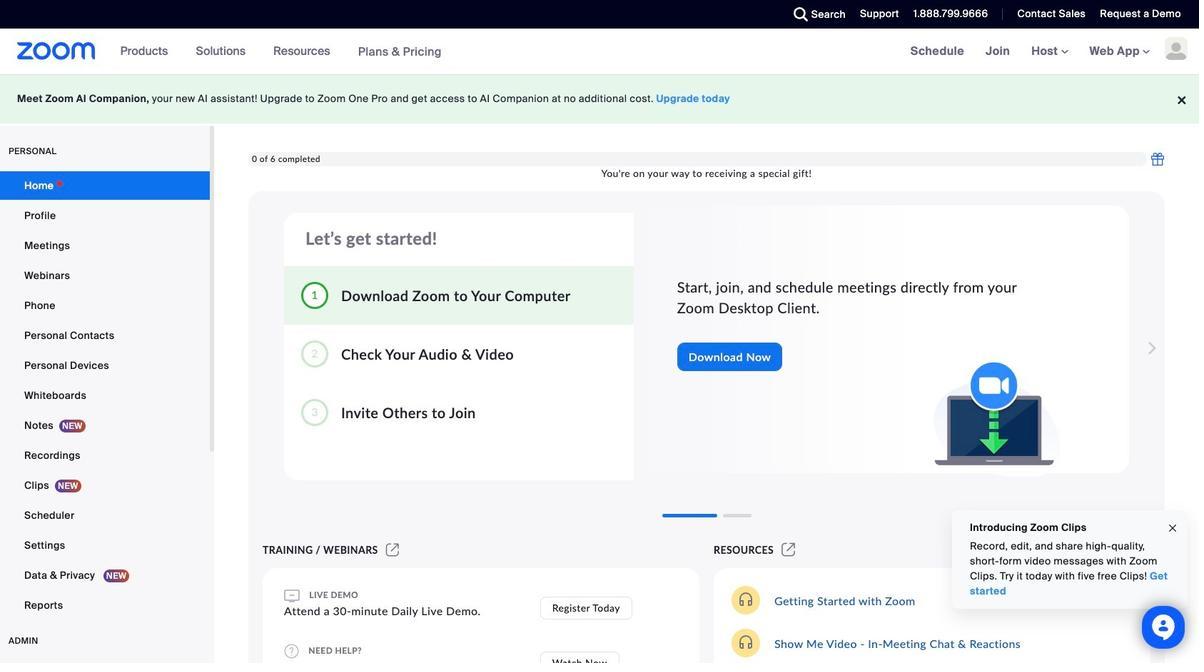 Task type: vqa. For each thing, say whether or not it's contained in the screenshot.
User photo
no



Task type: describe. For each thing, give the bounding box(es) containing it.
window new image
[[779, 544, 798, 556]]

next image
[[1140, 334, 1160, 363]]

meetings navigation
[[900, 29, 1199, 75]]

personal menu menu
[[0, 171, 210, 621]]

window new image
[[384, 544, 401, 556]]

close image
[[1167, 520, 1178, 536]]



Task type: locate. For each thing, give the bounding box(es) containing it.
zoom logo image
[[17, 42, 95, 60]]

banner
[[0, 29, 1199, 75]]

footer
[[0, 74, 1199, 123]]

product information navigation
[[110, 29, 452, 75]]

profile picture image
[[1165, 37, 1188, 60]]



